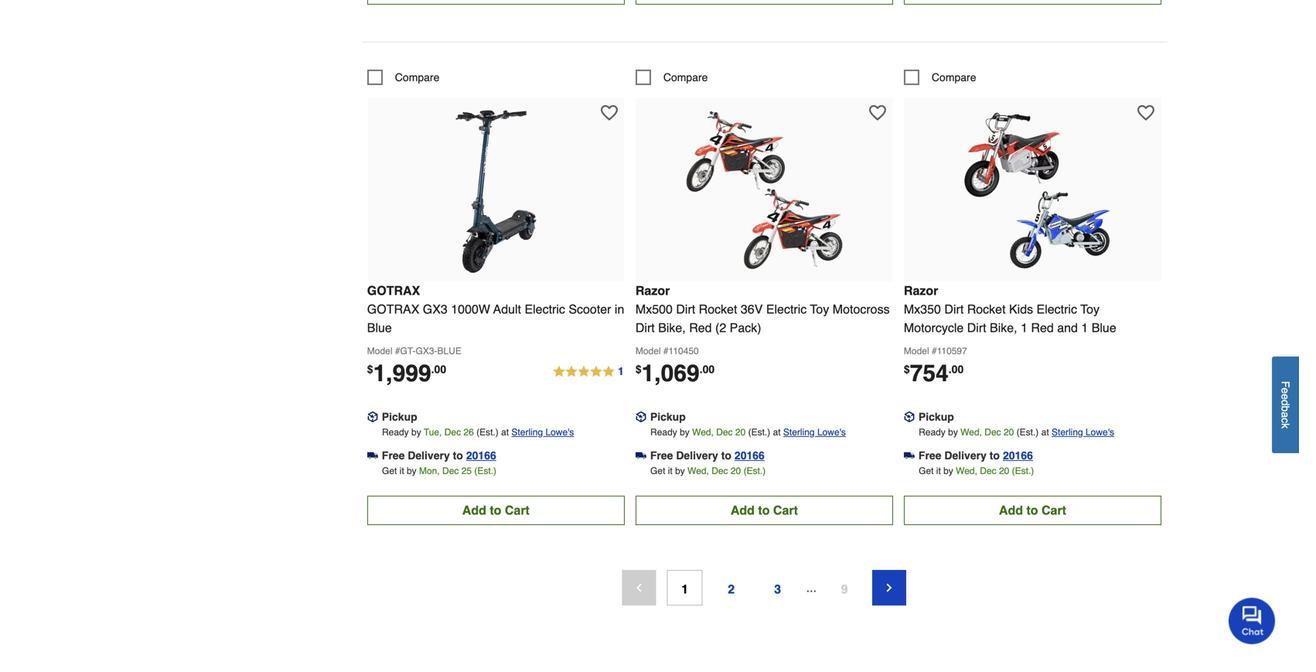 Task type: describe. For each thing, give the bounding box(es) containing it.
1 e from the top
[[1280, 388, 1292, 394]]

tue,
[[424, 427, 442, 438]]

model # gt-gx3-blue
[[367, 346, 462, 357]]

gt-
[[400, 346, 416, 357]]

5002000495 element
[[904, 70, 977, 85]]

$ for 754
[[904, 363, 910, 376]]

delivery for sterling lowe's button for first truck filled image from the right's "20166" button
[[945, 449, 987, 462]]

add for second add to cart button from left
[[731, 503, 755, 517]]

free delivery to 20166 for first truck filled image from the right
[[919, 449, 1034, 462]]

f e e d b a c k button
[[1273, 357, 1300, 453]]

kids
[[1010, 302, 1034, 316]]

model for mx500 dirt rocket 36v electric toy motocross dirt bike, red (2 pack)
[[636, 346, 661, 357]]

actual price $1,999.00 element
[[367, 360, 446, 387]]

model # 110450
[[636, 346, 699, 357]]

razor mx500 dirt rocket 36v electric toy motocross dirt bike, red (2 pack) image
[[680, 105, 850, 275]]

sterling for sterling lowe's button associated with truck filled icon
[[512, 427, 543, 438]]

# for razor mx500 dirt rocket 36v electric toy motocross dirt bike, red (2 pack)
[[664, 346, 669, 357]]

scooter
[[569, 302, 612, 316]]

.00 for 754
[[949, 363, 964, 376]]

at for sterling lowe's button for first truck filled image from the right
[[1042, 427, 1050, 438]]

arrow right image
[[884, 582, 896, 594]]

b
[[1280, 406, 1292, 412]]

add for 1st add to cart button
[[462, 503, 487, 517]]

1 right and
[[1082, 321, 1089, 335]]

get for first truck filled image from the right
[[919, 466, 934, 476]]

mx500
[[636, 302, 673, 316]]

1 cart from the left
[[505, 503, 530, 517]]

$ for 1,069
[[636, 363, 642, 376]]

20166 for sterling lowe's button for first truck filled image from the right's "20166" button
[[1003, 449, 1034, 462]]

3 cart from the left
[[1042, 503, 1067, 517]]

110597
[[937, 346, 968, 357]]

25
[[462, 466, 472, 476]]

754
[[910, 360, 949, 387]]

dirt up motorcycle
[[945, 302, 964, 316]]

model for mx350 dirt rocket kids electric toy motorcycle dirt bike, 1 red and 1 blue
[[904, 346, 930, 357]]

heart outline image
[[1138, 104, 1155, 121]]

compare for 5014915705 element
[[395, 71, 440, 83]]

$ for 1,999
[[367, 363, 373, 376]]

(2
[[716, 321, 727, 335]]

model # 110597
[[904, 346, 968, 357]]

$ 1,999 .00
[[367, 360, 446, 387]]

mx350
[[904, 302, 941, 316]]

1 button
[[552, 363, 625, 381]]

pickup image
[[904, 412, 915, 422]]

sterling lowe's button for first truck filled image from the right
[[1052, 425, 1115, 440]]

20166 button for sterling lowe's button corresponding to second truck filled image from right
[[735, 448, 765, 463]]

motorcycle
[[904, 321, 964, 335]]

sterling lowe's button for truck filled icon
[[512, 425, 574, 440]]

1 inside 5 stars "image"
[[618, 365, 624, 377]]

bike, for red
[[659, 321, 686, 335]]

compare for 5002000495 element
[[932, 71, 977, 83]]

mon,
[[419, 466, 440, 476]]

.00 for 1,069
[[700, 363, 715, 376]]

chat invite button image
[[1229, 597, 1277, 644]]

...
[[807, 581, 817, 595]]

f e e d b a c k
[[1280, 381, 1292, 429]]

pickup image for ready by tue, dec 26 (est.) at sterling lowe's
[[367, 412, 378, 422]]

2 e from the top
[[1280, 394, 1292, 400]]

free delivery to 20166 for second truck filled image from right
[[651, 449, 765, 462]]

ready for second truck filled image from right
[[651, 427, 678, 438]]

c
[[1280, 418, 1292, 423]]

20166 for "20166" button related to sterling lowe's button corresponding to second truck filled image from right
[[735, 449, 765, 462]]

at for sterling lowe's button corresponding to second truck filled image from right
[[773, 427, 781, 438]]

2 heart outline image from the left
[[869, 104, 886, 121]]

3 add to cart button from the left
[[904, 496, 1162, 525]]

sterling for sterling lowe's button corresponding to second truck filled image from right
[[784, 427, 815, 438]]

pack)
[[730, 321, 762, 335]]

toy for and
[[1081, 302, 1100, 316]]

add to cart for 1st add to cart button
[[462, 503, 530, 517]]

free for truck filled icon
[[382, 449, 405, 462]]

dirt down mx500
[[636, 321, 655, 335]]

.00 for 1,999
[[431, 363, 446, 376]]

# for gotrax gotrax gx3 1000w adult electric scooter in blue
[[395, 346, 400, 357]]

in
[[615, 302, 625, 316]]

electric for adult
[[525, 302, 565, 316]]

electric for kids
[[1037, 302, 1078, 316]]

free delivery to 20166 for truck filled icon
[[382, 449, 497, 462]]

36v
[[741, 302, 763, 316]]

$ 1,069 .00
[[636, 360, 715, 387]]

model for gotrax gx3 1000w adult electric scooter in blue
[[367, 346, 393, 357]]

adult
[[494, 302, 521, 316]]

ready for truck filled icon
[[382, 427, 409, 438]]

1 right arrow left image
[[682, 582, 689, 596]]

get for truck filled icon
[[382, 466, 397, 476]]

5 stars image
[[552, 363, 625, 381]]

5002000477 element
[[636, 70, 708, 85]]

compare for 5002000477 element
[[664, 71, 708, 83]]

ready by wed, dec 20 (est.) at sterling lowe's for sterling lowe's button for first truck filled image from the right's "20166" button
[[919, 427, 1115, 438]]

# for razor mx350 dirt rocket kids electric toy motorcycle dirt bike, 1 red and 1 blue
[[932, 346, 937, 357]]

1 gotrax from the top
[[367, 283, 420, 298]]

dirt up "110597"
[[968, 321, 987, 335]]

electric for 36v
[[767, 302, 807, 316]]

2 cart from the left
[[774, 503, 798, 517]]

1 down kids
[[1021, 321, 1028, 335]]



Task type: locate. For each thing, give the bounding box(es) containing it.
1 20166 button from the left
[[466, 448, 497, 463]]

2 compare from the left
[[664, 71, 708, 83]]

1 horizontal spatial free
[[651, 449, 673, 462]]

add
[[462, 503, 487, 517], [731, 503, 755, 517], [999, 503, 1024, 517]]

26
[[464, 427, 474, 438]]

pickup
[[382, 411, 418, 423], [651, 411, 686, 423], [919, 411, 955, 423]]

gx3
[[423, 302, 448, 316]]

compare
[[395, 71, 440, 83], [664, 71, 708, 83], [932, 71, 977, 83]]

lowe's
[[546, 427, 574, 438], [818, 427, 846, 438], [1086, 427, 1115, 438]]

0 horizontal spatial get it by wed, dec 20 (est.)
[[651, 466, 766, 476]]

2 horizontal spatial 20166 button
[[1003, 448, 1034, 463]]

cart
[[505, 503, 530, 517], [774, 503, 798, 517], [1042, 503, 1067, 517]]

1 horizontal spatial electric
[[767, 302, 807, 316]]

electric right 36v
[[767, 302, 807, 316]]

2 horizontal spatial ready
[[919, 427, 946, 438]]

2 horizontal spatial add to cart button
[[904, 496, 1162, 525]]

sterling lowe's button
[[512, 425, 574, 440], [784, 425, 846, 440], [1052, 425, 1115, 440]]

rocket up (2
[[699, 302, 738, 316]]

razor for razor mx350 dirt rocket kids electric toy motorcycle dirt bike, 1 red and 1 blue
[[904, 283, 939, 298]]

gotrax gotrax gx3 1000w adult electric scooter in blue
[[367, 283, 625, 335]]

f
[[1280, 381, 1292, 388]]

1 horizontal spatial sterling lowe's button
[[784, 425, 846, 440]]

truck filled image
[[367, 450, 378, 461]]

bike, inside razor mx500 dirt rocket 36v electric toy motocross dirt bike, red (2 pack)
[[659, 321, 686, 335]]

3
[[775, 582, 782, 596]]

0 horizontal spatial add
[[462, 503, 487, 517]]

1 ready by wed, dec 20 (est.) at sterling lowe's from the left
[[651, 427, 846, 438]]

bike, for 1
[[990, 321, 1018, 335]]

rocket
[[699, 302, 738, 316], [968, 302, 1006, 316]]

3 20166 from the left
[[1003, 449, 1034, 462]]

2 sterling lowe's button from the left
[[784, 425, 846, 440]]

electric right adult
[[525, 302, 565, 316]]

gx3-
[[416, 346, 437, 357]]

e
[[1280, 388, 1292, 394], [1280, 394, 1292, 400]]

3 compare from the left
[[932, 71, 977, 83]]

to
[[453, 449, 463, 462], [722, 449, 732, 462], [990, 449, 1000, 462], [490, 503, 502, 517], [758, 503, 770, 517], [1027, 503, 1039, 517]]

compare inside 5014915705 element
[[395, 71, 440, 83]]

2 20166 from the left
[[735, 449, 765, 462]]

actual price $754.00 element
[[904, 360, 964, 387]]

toy inside razor mx500 dirt rocket 36v electric toy motocross dirt bike, red (2 pack)
[[810, 302, 830, 316]]

1 sterling from the left
[[512, 427, 543, 438]]

ready down the $ 754 .00 in the right bottom of the page
[[919, 427, 946, 438]]

k
[[1280, 423, 1292, 429]]

add to cart
[[462, 503, 530, 517], [731, 503, 798, 517], [999, 503, 1067, 517]]

1 horizontal spatial ready by wed, dec 20 (est.) at sterling lowe's
[[919, 427, 1115, 438]]

and
[[1058, 321, 1078, 335]]

0 vertical spatial gotrax
[[367, 283, 420, 298]]

2 delivery from the left
[[676, 449, 719, 462]]

$ inside $ 1,999 .00
[[367, 363, 373, 376]]

1 horizontal spatial .00
[[700, 363, 715, 376]]

blue up the model # gt-gx3-blue
[[367, 321, 392, 335]]

1 horizontal spatial lowe's
[[818, 427, 846, 438]]

1 toy from the left
[[810, 302, 830, 316]]

razor inside razor mx500 dirt rocket 36v electric toy motocross dirt bike, red (2 pack)
[[636, 283, 670, 298]]

bike, up model # 110450
[[659, 321, 686, 335]]

free
[[382, 449, 405, 462], [651, 449, 673, 462], [919, 449, 942, 462]]

2 horizontal spatial pickup
[[919, 411, 955, 423]]

1 horizontal spatial #
[[664, 346, 669, 357]]

add to cart for 3rd add to cart button
[[999, 503, 1067, 517]]

0 horizontal spatial razor
[[636, 283, 670, 298]]

2 electric from the left
[[767, 302, 807, 316]]

razor mx500 dirt rocket 36v electric toy motocross dirt bike, red (2 pack)
[[636, 283, 890, 335]]

0 horizontal spatial 20166
[[466, 449, 497, 462]]

2 rocket from the left
[[968, 302, 1006, 316]]

0 horizontal spatial free delivery to 20166
[[382, 449, 497, 462]]

0 horizontal spatial .00
[[431, 363, 446, 376]]

0 horizontal spatial lowe's
[[546, 427, 574, 438]]

1 left 1,069
[[618, 365, 624, 377]]

20166
[[466, 449, 497, 462], [735, 449, 765, 462], [1003, 449, 1034, 462]]

lowe's for sterling lowe's button corresponding to second truck filled image from right
[[818, 427, 846, 438]]

pickup down 1,069
[[651, 411, 686, 423]]

compare inside 5002000477 element
[[664, 71, 708, 83]]

1 horizontal spatial $
[[636, 363, 642, 376]]

gotrax
[[367, 283, 420, 298], [367, 302, 420, 316]]

0 horizontal spatial toy
[[810, 302, 830, 316]]

1,069
[[642, 360, 700, 387]]

razor
[[636, 283, 670, 298], [904, 283, 939, 298]]

0 horizontal spatial 20166 button
[[466, 448, 497, 463]]

1 horizontal spatial toy
[[1081, 302, 1100, 316]]

1 20166 from the left
[[466, 449, 497, 462]]

1 horizontal spatial bike,
[[990, 321, 1018, 335]]

2 horizontal spatial model
[[904, 346, 930, 357]]

2
[[728, 582, 735, 596]]

1,999
[[373, 360, 431, 387]]

2 ready by wed, dec 20 (est.) at sterling lowe's from the left
[[919, 427, 1115, 438]]

0 horizontal spatial pickup image
[[367, 412, 378, 422]]

3 lowe's from the left
[[1086, 427, 1115, 438]]

get it by wed, dec 20 (est.)
[[651, 466, 766, 476], [919, 466, 1035, 476]]

at for sterling lowe's button associated with truck filled icon
[[501, 427, 509, 438]]

d
[[1280, 400, 1292, 406]]

2 add from the left
[[731, 503, 755, 517]]

0 horizontal spatial delivery
[[408, 449, 450, 462]]

heart outline image
[[601, 104, 618, 121], [869, 104, 886, 121]]

add to cart button
[[367, 496, 625, 525], [636, 496, 893, 525], [904, 496, 1162, 525]]

blue right and
[[1092, 321, 1117, 335]]

2 get from the left
[[651, 466, 666, 476]]

1 horizontal spatial 20166 button
[[735, 448, 765, 463]]

blue inside gotrax gotrax gx3 1000w adult electric scooter in blue
[[367, 321, 392, 335]]

dec
[[445, 427, 461, 438], [717, 427, 733, 438], [985, 427, 1002, 438], [443, 466, 459, 476], [712, 466, 728, 476], [980, 466, 997, 476]]

$ down model # 110597
[[904, 363, 910, 376]]

3 at from the left
[[1042, 427, 1050, 438]]

2 # from the left
[[664, 346, 669, 357]]

3 # from the left
[[932, 346, 937, 357]]

pickup right pickup image
[[919, 411, 955, 423]]

3 link
[[760, 570, 796, 606]]

3 .00 from the left
[[949, 363, 964, 376]]

it for second truck filled image from right
[[668, 466, 673, 476]]

pickup for truck filled icon
[[382, 411, 418, 423]]

1 horizontal spatial it
[[668, 466, 673, 476]]

2 horizontal spatial .00
[[949, 363, 964, 376]]

.00 inside the $ 754 .00
[[949, 363, 964, 376]]

2 pickup from the left
[[651, 411, 686, 423]]

2 horizontal spatial electric
[[1037, 302, 1078, 316]]

bike, down kids
[[990, 321, 1018, 335]]

toy right kids
[[1081, 302, 1100, 316]]

2 horizontal spatial get
[[919, 466, 934, 476]]

razor up mx500
[[636, 283, 670, 298]]

1 red from the left
[[689, 321, 712, 335]]

razor up mx350
[[904, 283, 939, 298]]

2 ready from the left
[[651, 427, 678, 438]]

1 truck filled image from the left
[[636, 450, 647, 461]]

0 horizontal spatial #
[[395, 346, 400, 357]]

ready by tue, dec 26 (est.) at sterling lowe's
[[382, 427, 574, 438]]

1 horizontal spatial compare
[[664, 71, 708, 83]]

get it by wed, dec 20 (est.) for "20166" button related to sterling lowe's button corresponding to second truck filled image from right
[[651, 466, 766, 476]]

2 truck filled image from the left
[[904, 450, 915, 461]]

1 delivery from the left
[[408, 449, 450, 462]]

110450
[[669, 346, 699, 357]]

2 gotrax from the top
[[367, 302, 420, 316]]

add to cart for second add to cart button from left
[[731, 503, 798, 517]]

1 horizontal spatial cart
[[774, 503, 798, 517]]

it for first truck filled image from the right
[[937, 466, 941, 476]]

1 pickup from the left
[[382, 411, 418, 423]]

1 at from the left
[[501, 427, 509, 438]]

2 red from the left
[[1032, 321, 1054, 335]]

electric
[[525, 302, 565, 316], [767, 302, 807, 316], [1037, 302, 1078, 316]]

razor for razor mx500 dirt rocket 36v electric toy motocross dirt bike, red (2 pack)
[[636, 283, 670, 298]]

model
[[367, 346, 393, 357], [636, 346, 661, 357], [904, 346, 930, 357]]

0 horizontal spatial bike,
[[659, 321, 686, 335]]

ready for first truck filled image from the right
[[919, 427, 946, 438]]

red inside razor mx500 dirt rocket 36v electric toy motocross dirt bike, red (2 pack)
[[689, 321, 712, 335]]

2 add to cart button from the left
[[636, 496, 893, 525]]

2 horizontal spatial sterling
[[1052, 427, 1084, 438]]

0 horizontal spatial truck filled image
[[636, 450, 647, 461]]

get
[[382, 466, 397, 476], [651, 466, 666, 476], [919, 466, 934, 476]]

1 ready from the left
[[382, 427, 409, 438]]

2 sterling from the left
[[784, 427, 815, 438]]

it
[[400, 466, 404, 476], [668, 466, 673, 476], [937, 466, 941, 476]]

1 .00 from the left
[[431, 363, 446, 376]]

3 add from the left
[[999, 503, 1024, 517]]

0 horizontal spatial add to cart button
[[367, 496, 625, 525]]

1 add to cart from the left
[[462, 503, 530, 517]]

red left and
[[1032, 321, 1054, 335]]

razor inside 'razor mx350 dirt rocket kids electric toy motorcycle dirt bike, 1 red and 1 blue'
[[904, 283, 939, 298]]

2 horizontal spatial at
[[1042, 427, 1050, 438]]

2 horizontal spatial $
[[904, 363, 910, 376]]

$ inside "$ 1,069 .00"
[[636, 363, 642, 376]]

0 horizontal spatial ready by wed, dec 20 (est.) at sterling lowe's
[[651, 427, 846, 438]]

1 lowe's from the left
[[546, 427, 574, 438]]

1 horizontal spatial blue
[[1092, 321, 1117, 335]]

2 add to cart from the left
[[731, 503, 798, 517]]

# up actual price $754.00 element
[[932, 346, 937, 357]]

red left (2
[[689, 321, 712, 335]]

3 free delivery to 20166 from the left
[[919, 449, 1034, 462]]

$ down model # 110450
[[636, 363, 642, 376]]

3 delivery from the left
[[945, 449, 987, 462]]

it for truck filled icon
[[400, 466, 404, 476]]

lowe's for sterling lowe's button for first truck filled image from the right
[[1086, 427, 1115, 438]]

0 horizontal spatial add to cart
[[462, 503, 530, 517]]

3 sterling from the left
[[1052, 427, 1084, 438]]

pickup for second truck filled image from right
[[651, 411, 686, 423]]

1 horizontal spatial free delivery to 20166
[[651, 449, 765, 462]]

2 $ from the left
[[636, 363, 642, 376]]

1 add from the left
[[462, 503, 487, 517]]

model left gt-
[[367, 346, 393, 357]]

3 20166 button from the left
[[1003, 448, 1034, 463]]

1 $ from the left
[[367, 363, 373, 376]]

0 horizontal spatial electric
[[525, 302, 565, 316]]

# up 1,999 on the bottom of the page
[[395, 346, 400, 357]]

a
[[1280, 412, 1292, 418]]

1 horizontal spatial pickup
[[651, 411, 686, 423]]

1 horizontal spatial at
[[773, 427, 781, 438]]

20
[[736, 427, 746, 438], [1004, 427, 1014, 438], [731, 466, 741, 476], [999, 466, 1010, 476]]

gotrax up gt-
[[367, 283, 420, 298]]

3 get from the left
[[919, 466, 934, 476]]

model up 1,069
[[636, 346, 661, 357]]

9
[[841, 582, 848, 596]]

gotrax gotrax gx3 1000w adult electric scooter in blue image
[[411, 105, 581, 275]]

20166 button for sterling lowe's button for first truck filled image from the right
[[1003, 448, 1034, 463]]

razor mx350 dirt rocket kids electric toy motorcycle dirt bike, 1 red and 1 blue image
[[948, 105, 1118, 275]]

3 it from the left
[[937, 466, 941, 476]]

0 horizontal spatial heart outline image
[[601, 104, 618, 121]]

9 link
[[828, 571, 862, 605]]

0 horizontal spatial free
[[382, 449, 405, 462]]

2 link
[[714, 570, 749, 606]]

toy left motocross
[[810, 302, 830, 316]]

2 free delivery to 20166 from the left
[[651, 449, 765, 462]]

electric inside gotrax gotrax gx3 1000w adult electric scooter in blue
[[525, 302, 565, 316]]

red inside 'razor mx350 dirt rocket kids electric toy motorcycle dirt bike, 1 red and 1 blue'
[[1032, 321, 1054, 335]]

pickup for first truck filled image from the right
[[919, 411, 955, 423]]

sterling
[[512, 427, 543, 438], [784, 427, 815, 438], [1052, 427, 1084, 438]]

1 horizontal spatial rocket
[[968, 302, 1006, 316]]

model up 754 on the right bottom of page
[[904, 346, 930, 357]]

0 horizontal spatial pickup
[[382, 411, 418, 423]]

3 electric from the left
[[1037, 302, 1078, 316]]

2 blue from the left
[[1092, 321, 1117, 335]]

2 horizontal spatial compare
[[932, 71, 977, 83]]

get it by mon, dec 25 (est.)
[[382, 466, 497, 476]]

1 horizontal spatial sterling
[[784, 427, 815, 438]]

2 .00 from the left
[[700, 363, 715, 376]]

2 horizontal spatial #
[[932, 346, 937, 357]]

(est.)
[[477, 427, 499, 438], [749, 427, 771, 438], [1017, 427, 1039, 438], [475, 466, 497, 476], [744, 466, 766, 476], [1012, 466, 1035, 476]]

ready
[[382, 427, 409, 438], [651, 427, 678, 438], [919, 427, 946, 438]]

rocket for kids
[[968, 302, 1006, 316]]

wed,
[[692, 427, 714, 438], [961, 427, 982, 438], [688, 466, 709, 476], [956, 466, 978, 476]]

motocross
[[833, 302, 890, 316]]

2 get it by wed, dec 20 (est.) from the left
[[919, 466, 1035, 476]]

ready by wed, dec 20 (est.) at sterling lowe's for "20166" button related to sterling lowe's button corresponding to second truck filled image from right
[[651, 427, 846, 438]]

2 horizontal spatial sterling lowe's button
[[1052, 425, 1115, 440]]

blue inside 'razor mx350 dirt rocket kids electric toy motorcycle dirt bike, 1 red and 1 blue'
[[1092, 321, 1117, 335]]

2 bike, from the left
[[990, 321, 1018, 335]]

at
[[501, 427, 509, 438], [773, 427, 781, 438], [1042, 427, 1050, 438]]

1 horizontal spatial delivery
[[676, 449, 719, 462]]

pickup image for ready by wed, dec 20 (est.) at sterling lowe's
[[636, 412, 647, 422]]

1 vertical spatial gotrax
[[367, 302, 420, 316]]

pickup image up truck filled icon
[[367, 412, 378, 422]]

sterling lowe's button for second truck filled image from right
[[784, 425, 846, 440]]

1 blue from the left
[[367, 321, 392, 335]]

delivery
[[408, 449, 450, 462], [676, 449, 719, 462], [945, 449, 987, 462]]

truck filled image
[[636, 450, 647, 461], [904, 450, 915, 461]]

1 horizontal spatial ready
[[651, 427, 678, 438]]

1 add to cart button from the left
[[367, 496, 625, 525]]

0 horizontal spatial model
[[367, 346, 393, 357]]

2 model from the left
[[636, 346, 661, 357]]

.00 inside "$ 1,069 .00"
[[700, 363, 715, 376]]

0 horizontal spatial ready
[[382, 427, 409, 438]]

1 horizontal spatial get it by wed, dec 20 (est.)
[[919, 466, 1035, 476]]

sterling for sterling lowe's button for first truck filled image from the right
[[1052, 427, 1084, 438]]

rocket inside razor mx500 dirt rocket 36v electric toy motocross dirt bike, red (2 pack)
[[699, 302, 738, 316]]

delivery for "20166" button related to sterling lowe's button associated with truck filled icon
[[408, 449, 450, 462]]

#
[[395, 346, 400, 357], [664, 346, 669, 357], [932, 346, 937, 357]]

2 horizontal spatial free
[[919, 449, 942, 462]]

2 20166 button from the left
[[735, 448, 765, 463]]

1 electric from the left
[[525, 302, 565, 316]]

1 it from the left
[[400, 466, 404, 476]]

2 free from the left
[[651, 449, 673, 462]]

get for second truck filled image from right
[[651, 466, 666, 476]]

1000w
[[451, 302, 490, 316]]

pickup image
[[367, 412, 378, 422], [636, 412, 647, 422]]

red
[[689, 321, 712, 335], [1032, 321, 1054, 335]]

electric up and
[[1037, 302, 1078, 316]]

2 horizontal spatial it
[[937, 466, 941, 476]]

dirt
[[676, 302, 696, 316], [945, 302, 964, 316], [636, 321, 655, 335], [968, 321, 987, 335]]

3 add to cart from the left
[[999, 503, 1067, 517]]

2 pickup image from the left
[[636, 412, 647, 422]]

2 horizontal spatial free delivery to 20166
[[919, 449, 1034, 462]]

3 ready from the left
[[919, 427, 946, 438]]

$ inside the $ 754 .00
[[904, 363, 910, 376]]

add for 3rd add to cart button
[[999, 503, 1024, 517]]

1 # from the left
[[395, 346, 400, 357]]

0 horizontal spatial it
[[400, 466, 404, 476]]

.00
[[431, 363, 446, 376], [700, 363, 715, 376], [949, 363, 964, 376]]

1 horizontal spatial truck filled image
[[904, 450, 915, 461]]

1 horizontal spatial model
[[636, 346, 661, 357]]

1 model from the left
[[367, 346, 393, 357]]

5014915705 element
[[367, 70, 440, 85]]

1 get it by wed, dec 20 (est.) from the left
[[651, 466, 766, 476]]

1 horizontal spatial razor
[[904, 283, 939, 298]]

1 horizontal spatial add
[[731, 503, 755, 517]]

3 $ from the left
[[904, 363, 910, 376]]

1 rocket from the left
[[699, 302, 738, 316]]

$
[[367, 363, 373, 376], [636, 363, 642, 376], [904, 363, 910, 376]]

0 horizontal spatial $
[[367, 363, 373, 376]]

1 bike, from the left
[[659, 321, 686, 335]]

1 compare from the left
[[395, 71, 440, 83]]

1 heart outline image from the left
[[601, 104, 618, 121]]

20166 button for sterling lowe's button associated with truck filled icon
[[466, 448, 497, 463]]

toy for pack)
[[810, 302, 830, 316]]

1 pickup image from the left
[[367, 412, 378, 422]]

1
[[1021, 321, 1028, 335], [1082, 321, 1089, 335], [618, 365, 624, 377], [682, 582, 689, 596]]

e up b
[[1280, 394, 1292, 400]]

1 link
[[667, 570, 703, 606]]

3 pickup from the left
[[919, 411, 955, 423]]

0 horizontal spatial get
[[382, 466, 397, 476]]

rocket for 36v
[[699, 302, 738, 316]]

0 horizontal spatial red
[[689, 321, 712, 335]]

3 model from the left
[[904, 346, 930, 357]]

3 sterling lowe's button from the left
[[1052, 425, 1115, 440]]

2 toy from the left
[[1081, 302, 1100, 316]]

razor mx350 dirt rocket kids electric toy motorcycle dirt bike, 1 red and 1 blue
[[904, 283, 1117, 335]]

gotrax left gx3
[[367, 302, 420, 316]]

2 it from the left
[[668, 466, 673, 476]]

0 horizontal spatial cart
[[505, 503, 530, 517]]

bike, inside 'razor mx350 dirt rocket kids electric toy motorcycle dirt bike, 1 red and 1 blue'
[[990, 321, 1018, 335]]

1 horizontal spatial add to cart button
[[636, 496, 893, 525]]

blue
[[367, 321, 392, 335], [1092, 321, 1117, 335]]

1 horizontal spatial pickup image
[[636, 412, 647, 422]]

2 horizontal spatial delivery
[[945, 449, 987, 462]]

free for second truck filled image from right
[[651, 449, 673, 462]]

1 razor from the left
[[636, 283, 670, 298]]

delivery for "20166" button related to sterling lowe's button corresponding to second truck filled image from right
[[676, 449, 719, 462]]

2 horizontal spatial add to cart
[[999, 503, 1067, 517]]

0 horizontal spatial sterling lowe's button
[[512, 425, 574, 440]]

rocket inside 'razor mx350 dirt rocket kids electric toy motorcycle dirt bike, 1 red and 1 blue'
[[968, 302, 1006, 316]]

ready down 1,069
[[651, 427, 678, 438]]

bike,
[[659, 321, 686, 335], [990, 321, 1018, 335]]

2 horizontal spatial add
[[999, 503, 1024, 517]]

3 free from the left
[[919, 449, 942, 462]]

2 at from the left
[[773, 427, 781, 438]]

1 free delivery to 20166 from the left
[[382, 449, 497, 462]]

dirt right mx500
[[676, 302, 696, 316]]

pickup image down 1,069
[[636, 412, 647, 422]]

pickup down 1,999 on the bottom of the page
[[382, 411, 418, 423]]

0 horizontal spatial at
[[501, 427, 509, 438]]

toy inside 'razor mx350 dirt rocket kids electric toy motorcycle dirt bike, 1 red and 1 blue'
[[1081, 302, 1100, 316]]

electric inside 'razor mx350 dirt rocket kids electric toy motorcycle dirt bike, 1 red and 1 blue'
[[1037, 302, 1078, 316]]

1 free from the left
[[382, 449, 405, 462]]

1 get from the left
[[382, 466, 397, 476]]

electric inside razor mx500 dirt rocket 36v electric toy motocross dirt bike, red (2 pack)
[[767, 302, 807, 316]]

ready left tue, at the bottom of the page
[[382, 427, 409, 438]]

.00 inside $ 1,999 .00
[[431, 363, 446, 376]]

0 horizontal spatial blue
[[367, 321, 392, 335]]

actual price $1,069.00 element
[[636, 360, 715, 387]]

0 horizontal spatial rocket
[[699, 302, 738, 316]]

1 horizontal spatial get
[[651, 466, 666, 476]]

20166 for "20166" button related to sterling lowe's button associated with truck filled icon
[[466, 449, 497, 462]]

get it by wed, dec 20 (est.) for sterling lowe's button for first truck filled image from the right's "20166" button
[[919, 466, 1035, 476]]

0 horizontal spatial compare
[[395, 71, 440, 83]]

ready by wed, dec 20 (est.) at sterling lowe's
[[651, 427, 846, 438], [919, 427, 1115, 438]]

$ 754 .00
[[904, 360, 964, 387]]

2 horizontal spatial 20166
[[1003, 449, 1034, 462]]

lowe's for sterling lowe's button associated with truck filled icon
[[546, 427, 574, 438]]

1 horizontal spatial add to cart
[[731, 503, 798, 517]]

1 sterling lowe's button from the left
[[512, 425, 574, 440]]

# up 1,069
[[664, 346, 669, 357]]

2 horizontal spatial lowe's
[[1086, 427, 1115, 438]]

2 horizontal spatial cart
[[1042, 503, 1067, 517]]

by
[[412, 427, 421, 438], [680, 427, 690, 438], [949, 427, 958, 438], [407, 466, 417, 476], [675, 466, 685, 476], [944, 466, 954, 476]]

$ down the model # gt-gx3-blue
[[367, 363, 373, 376]]

rocket left kids
[[968, 302, 1006, 316]]

arrow left image
[[633, 582, 646, 594]]

blue
[[437, 346, 462, 357]]

20166 button
[[466, 448, 497, 463], [735, 448, 765, 463], [1003, 448, 1034, 463]]

1 horizontal spatial 20166
[[735, 449, 765, 462]]

free delivery to 20166
[[382, 449, 497, 462], [651, 449, 765, 462], [919, 449, 1034, 462]]

1 horizontal spatial heart outline image
[[869, 104, 886, 121]]

compare inside 5002000495 element
[[932, 71, 977, 83]]

toy
[[810, 302, 830, 316], [1081, 302, 1100, 316]]

0 horizontal spatial sterling
[[512, 427, 543, 438]]

2 razor from the left
[[904, 283, 939, 298]]

1 horizontal spatial red
[[1032, 321, 1054, 335]]

2 lowe's from the left
[[818, 427, 846, 438]]

e up "d"
[[1280, 388, 1292, 394]]

free for first truck filled image from the right
[[919, 449, 942, 462]]



Task type: vqa. For each thing, say whether or not it's contained in the screenshot.
week
no



